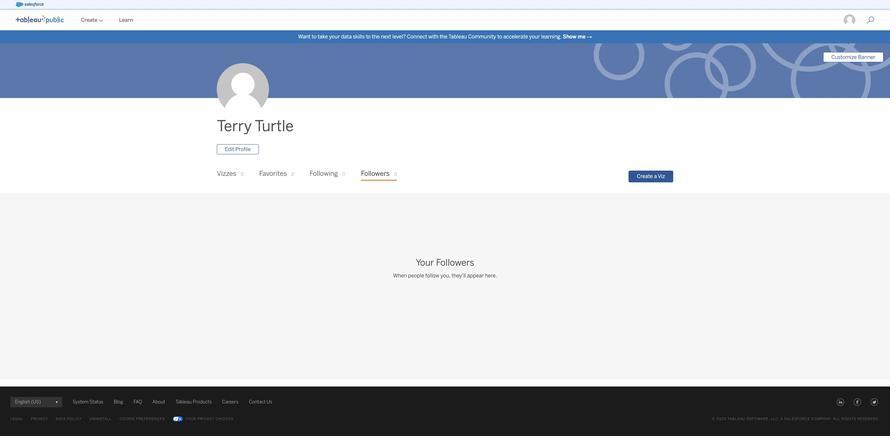 Task type: locate. For each thing, give the bounding box(es) containing it.
the right the with
[[440, 34, 447, 40]]

learning.
[[541, 34, 562, 40]]

create inside dropdown button
[[81, 17, 97, 23]]

favorites
[[259, 170, 287, 178]]

careers
[[222, 400, 238, 405]]

0 horizontal spatial your
[[185, 417, 196, 422]]

→
[[587, 34, 592, 40]]

your
[[416, 258, 434, 268], [185, 417, 196, 422]]

careers link
[[222, 399, 238, 407]]

privacy
[[31, 417, 48, 422], [198, 417, 214, 422]]

vizzes
[[217, 170, 236, 178]]

0 vertical spatial tableau
[[448, 34, 467, 40]]

salesforce logo image
[[16, 2, 44, 7]]

create
[[81, 17, 97, 23], [637, 173, 653, 180]]

data
[[56, 417, 66, 422]]

blog
[[114, 400, 123, 405]]

0 horizontal spatial 0
[[241, 172, 244, 178]]

cookie preferences button
[[120, 416, 165, 424]]

1 vertical spatial tableau
[[176, 400, 192, 405]]

the
[[372, 34, 380, 40], [440, 34, 447, 40]]

0 for followers
[[394, 172, 397, 178]]

1 horizontal spatial followers
[[436, 258, 474, 268]]

with
[[428, 34, 438, 40]]

1 horizontal spatial tableau
[[448, 34, 467, 40]]

connect
[[407, 34, 427, 40]]

create inside button
[[637, 173, 653, 180]]

create for create a viz
[[637, 173, 653, 180]]

followers
[[361, 170, 390, 178], [436, 258, 474, 268]]

create for create
[[81, 17, 97, 23]]

a left viz
[[654, 173, 657, 180]]

a
[[654, 173, 657, 180], [780, 417, 783, 422]]

1 vertical spatial create
[[637, 173, 653, 180]]

edit
[[225, 147, 234, 153]]

1 horizontal spatial create
[[637, 173, 653, 180]]

1 vertical spatial a
[[780, 417, 783, 422]]

go to search image
[[859, 16, 882, 24]]

tableau left products
[[176, 400, 192, 405]]

0 vertical spatial create
[[81, 17, 97, 23]]

1 horizontal spatial a
[[780, 417, 783, 422]]

0 for vizzes
[[241, 172, 244, 178]]

to left the accelerate
[[497, 34, 502, 40]]

2 your from the left
[[529, 34, 540, 40]]

0 horizontal spatial a
[[654, 173, 657, 180]]

customize
[[831, 54, 857, 60]]

system status link
[[73, 399, 103, 407]]

a right llc,
[[780, 417, 783, 422]]

your up follow
[[416, 258, 434, 268]]

avatar image
[[217, 63, 269, 116]]

to right the skills
[[366, 34, 371, 40]]

1 horizontal spatial the
[[440, 34, 447, 40]]

tableau right the with
[[448, 34, 467, 40]]

when people follow you, they'll appear here.
[[393, 273, 497, 279]]

2 vertical spatial tableau
[[727, 417, 746, 422]]

take
[[318, 34, 328, 40]]

privacy down products
[[198, 417, 214, 422]]

0
[[241, 172, 244, 178], [343, 172, 345, 178], [394, 172, 397, 178]]

1 0 from the left
[[241, 172, 244, 178]]

products
[[193, 400, 212, 405]]

your right take
[[329, 34, 340, 40]]

faq link
[[134, 399, 142, 407]]

cookie preferences
[[120, 417, 165, 422]]

0 horizontal spatial your
[[329, 34, 340, 40]]

english (us)
[[15, 400, 41, 405]]

cookie
[[120, 417, 135, 422]]

learn link
[[111, 10, 141, 30]]

1 horizontal spatial privacy
[[198, 417, 214, 422]]

0 horizontal spatial followers
[[361, 170, 390, 178]]

0 horizontal spatial the
[[372, 34, 380, 40]]

0 horizontal spatial create
[[81, 17, 97, 23]]

data policy link
[[56, 416, 82, 424]]

your
[[329, 34, 340, 40], [529, 34, 540, 40]]

show
[[563, 34, 576, 40]]

0 vertical spatial your
[[416, 258, 434, 268]]

a inside create a viz button
[[654, 173, 657, 180]]

your down tableau products link
[[185, 417, 196, 422]]

edit profile
[[225, 147, 251, 153]]

1 horizontal spatial your
[[416, 258, 434, 268]]

1 horizontal spatial 0
[[343, 172, 345, 178]]

0 vertical spatial a
[[654, 173, 657, 180]]

1 vertical spatial your
[[185, 417, 196, 422]]

tableau
[[448, 34, 467, 40], [176, 400, 192, 405], [727, 417, 746, 422]]

create a viz button
[[629, 171, 673, 183]]

to left take
[[312, 34, 317, 40]]

create a viz
[[637, 173, 665, 180]]

1 to from the left
[[312, 34, 317, 40]]

tableau right 2023
[[727, 417, 746, 422]]

appear
[[467, 273, 484, 279]]

the left next
[[372, 34, 380, 40]]

accelerate
[[503, 34, 528, 40]]

policy
[[67, 417, 82, 422]]

people
[[408, 273, 424, 279]]

reserved.
[[858, 417, 880, 422]]

your followers
[[416, 258, 474, 268]]

blog link
[[114, 399, 123, 407]]

when
[[393, 273, 407, 279]]

1 horizontal spatial your
[[529, 34, 540, 40]]

your left "learning."
[[529, 34, 540, 40]]

next
[[381, 34, 391, 40]]

privacy down selected language element
[[31, 417, 48, 422]]

3 0 from the left
[[394, 172, 397, 178]]

learn
[[119, 17, 133, 23]]

turtle
[[255, 117, 294, 135]]

2 0 from the left
[[343, 172, 345, 178]]

0 vertical spatial followers
[[361, 170, 390, 178]]

0 horizontal spatial to
[[312, 34, 317, 40]]

about link
[[152, 399, 165, 407]]

terry.turtle image
[[843, 14, 856, 27]]

customize banner
[[831, 54, 875, 60]]

contact us
[[249, 400, 272, 405]]

contact
[[249, 400, 266, 405]]

they'll
[[452, 273, 466, 279]]

2 horizontal spatial 0
[[394, 172, 397, 178]]

2 horizontal spatial to
[[497, 34, 502, 40]]

0 horizontal spatial privacy
[[31, 417, 48, 422]]

1 vertical spatial followers
[[436, 258, 474, 268]]

1 horizontal spatial to
[[366, 34, 371, 40]]

legal
[[10, 417, 23, 422]]



Task type: vqa. For each thing, say whether or not it's contained in the screenshot.
second '0' from the left
yes



Task type: describe. For each thing, give the bounding box(es) containing it.
1 the from the left
[[372, 34, 380, 40]]

all
[[833, 417, 840, 422]]

about
[[152, 400, 165, 405]]

create button
[[73, 10, 111, 30]]

software,
[[747, 417, 770, 422]]

following
[[310, 170, 338, 178]]

uninstall link
[[89, 416, 112, 424]]

customize banner button
[[823, 52, 884, 62]]

viz
[[658, 173, 665, 180]]

tableau products
[[176, 400, 212, 405]]

2 horizontal spatial tableau
[[727, 417, 746, 422]]

skills
[[353, 34, 365, 40]]

your privacy choices link
[[173, 416, 234, 424]]

logo image
[[16, 15, 64, 24]]

©
[[712, 417, 715, 422]]

here.
[[485, 273, 497, 279]]

3 to from the left
[[497, 34, 502, 40]]

system
[[73, 400, 88, 405]]

us
[[267, 400, 272, 405]]

0 for following
[[343, 172, 345, 178]]

(us)
[[31, 400, 41, 405]]

your for your followers
[[416, 258, 434, 268]]

2
[[291, 172, 294, 178]]

me
[[578, 34, 586, 40]]

banner
[[858, 54, 875, 60]]

1 your from the left
[[329, 34, 340, 40]]

faq
[[134, 400, 142, 405]]

salesforce
[[784, 417, 810, 422]]

data
[[341, 34, 352, 40]]

1 privacy from the left
[[31, 417, 48, 422]]

data policy
[[56, 417, 82, 422]]

company.
[[811, 417, 832, 422]]

terry
[[217, 117, 252, 135]]

selected language element
[[15, 397, 58, 408]]

2 the from the left
[[440, 34, 447, 40]]

© 2023 tableau software, llc, a salesforce company. all rights reserved.
[[712, 417, 880, 422]]

status
[[89, 400, 103, 405]]

2 privacy from the left
[[198, 417, 214, 422]]

llc,
[[771, 417, 779, 422]]

your privacy choices
[[185, 417, 234, 422]]

follow
[[425, 273, 439, 279]]

2023
[[716, 417, 726, 422]]

preferences
[[136, 417, 165, 422]]

2 to from the left
[[366, 34, 371, 40]]

contact us link
[[249, 399, 272, 407]]

0 horizontal spatial tableau
[[176, 400, 192, 405]]

english
[[15, 400, 30, 405]]

uninstall
[[89, 417, 112, 422]]

level?
[[392, 34, 406, 40]]

community
[[468, 34, 496, 40]]

your for your privacy choices
[[185, 417, 196, 422]]

tableau products link
[[176, 399, 212, 407]]

edit profile button
[[217, 145, 259, 155]]

show me link
[[563, 34, 586, 40]]

want to take your data skills to the next level? connect with the tableau community to accelerate your learning. show me →
[[298, 34, 592, 40]]

profile
[[235, 147, 251, 153]]

legal link
[[10, 416, 23, 424]]

choices
[[216, 417, 234, 422]]

want
[[298, 34, 310, 40]]

system status
[[73, 400, 103, 405]]

terry turtle
[[217, 117, 294, 135]]

you,
[[440, 273, 450, 279]]

privacy link
[[31, 416, 48, 424]]

rights
[[841, 417, 856, 422]]



